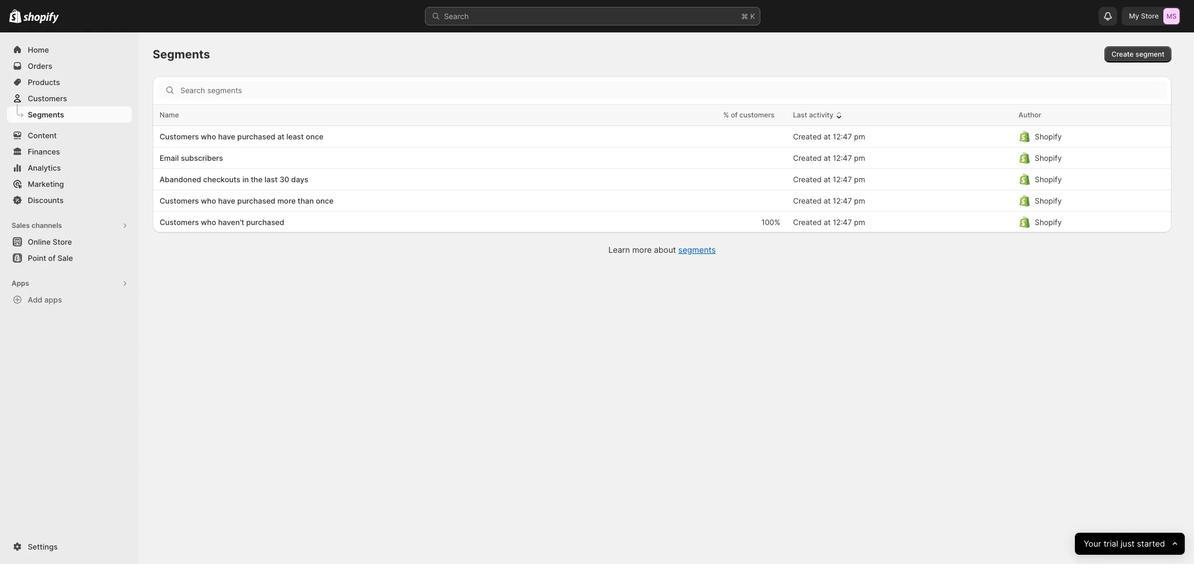 Task type: locate. For each thing, give the bounding box(es) containing it.
analytics link
[[7, 160, 132, 176]]

customers who have purchased more than once
[[160, 196, 334, 205]]

2 who from the top
[[201, 196, 216, 205]]

3 created at 12:47 pm from the top
[[794, 175, 866, 184]]

email subscribers link
[[160, 152, 607, 164]]

segments link
[[679, 245, 716, 255]]

at for customers who have purchased more than once
[[824, 196, 831, 205]]

store up sale
[[53, 237, 72, 246]]

2 vertical spatial who
[[201, 218, 216, 227]]

have
[[218, 132, 235, 141], [218, 196, 235, 205]]

about
[[654, 245, 676, 255]]

0 vertical spatial more
[[278, 196, 296, 205]]

store inside button
[[53, 237, 72, 246]]

1 vertical spatial who
[[201, 196, 216, 205]]

add
[[28, 295, 42, 304]]

% of customers
[[724, 111, 775, 119]]

shopify for customers who have purchased more than once
[[1035, 196, 1062, 205]]

add apps
[[28, 295, 62, 304]]

1 horizontal spatial store
[[1142, 12, 1159, 20]]

2 have from the top
[[218, 196, 235, 205]]

1 horizontal spatial more
[[633, 245, 652, 255]]

2 12:47 pm from the top
[[833, 153, 866, 163]]

1 vertical spatial of
[[48, 253, 56, 263]]

created
[[794, 132, 822, 141], [794, 153, 822, 163], [794, 175, 822, 184], [794, 196, 822, 205], [794, 218, 822, 227]]

more
[[278, 196, 296, 205], [633, 245, 652, 255]]

shopify for customers who have purchased at least once
[[1035, 132, 1062, 141]]

online store link
[[7, 234, 132, 250]]

more right learn
[[633, 245, 652, 255]]

store right my
[[1142, 12, 1159, 20]]

2 created from the top
[[794, 153, 822, 163]]

once
[[306, 132, 324, 141], [316, 196, 334, 205]]

5 created at 12:47 pm from the top
[[794, 218, 866, 227]]

0 horizontal spatial of
[[48, 253, 56, 263]]

4 shopify from the top
[[1035, 196, 1062, 205]]

who for customers who have purchased more than once
[[201, 196, 216, 205]]

purchased down "the"
[[237, 196, 276, 205]]

your trial just started
[[1084, 538, 1166, 549]]

1 vertical spatial have
[[218, 196, 235, 205]]

2 shopify from the top
[[1035, 153, 1062, 163]]

3 shopify from the top
[[1035, 175, 1062, 184]]

1 created from the top
[[794, 132, 822, 141]]

finances link
[[7, 143, 132, 160]]

online
[[28, 237, 51, 246]]

who
[[201, 132, 216, 141], [201, 196, 216, 205], [201, 218, 216, 227]]

at for email subscribers
[[824, 153, 831, 163]]

customers for customers who haven't purchased
[[160, 218, 199, 227]]

created for email subscribers
[[794, 153, 822, 163]]

0 vertical spatial of
[[731, 111, 738, 119]]

once for customers who have purchased more than once
[[316, 196, 334, 205]]

more left than at the left of the page
[[278, 196, 296, 205]]

0 horizontal spatial store
[[53, 237, 72, 246]]

1 vertical spatial once
[[316, 196, 334, 205]]

segments
[[153, 47, 210, 61], [28, 110, 64, 119]]

1 vertical spatial segments
[[28, 110, 64, 119]]

search
[[444, 12, 469, 21]]

the
[[251, 175, 263, 184]]

customers who haven't purchased
[[160, 218, 284, 227]]

1 vertical spatial purchased
[[237, 196, 276, 205]]

0 vertical spatial store
[[1142, 12, 1159, 20]]

of inside button
[[48, 253, 56, 263]]

marketing
[[28, 179, 64, 189]]

1 12:47 pm from the top
[[833, 132, 866, 141]]

learn more about segments
[[609, 245, 716, 255]]

customers for customers who have purchased more than once
[[160, 196, 199, 205]]

once inside customers who have purchased more than once link
[[316, 196, 334, 205]]

purchased
[[237, 132, 276, 141], [237, 196, 276, 205], [246, 218, 284, 227]]

4 12:47 pm from the top
[[833, 196, 866, 205]]

of left sale
[[48, 253, 56, 263]]

who inside customers who haven't purchased link
[[201, 218, 216, 227]]

last activity
[[794, 111, 834, 119]]

sale
[[58, 253, 73, 263]]

of right %
[[731, 111, 738, 119]]

5 shopify from the top
[[1035, 218, 1062, 227]]

12:47 pm for email subscribers
[[833, 153, 866, 163]]

just
[[1121, 538, 1135, 549]]

0 vertical spatial who
[[201, 132, 216, 141]]

of for sale
[[48, 253, 56, 263]]

1 shopify from the top
[[1035, 132, 1062, 141]]

%
[[724, 111, 729, 119]]

who left haven't
[[201, 218, 216, 227]]

discounts
[[28, 196, 64, 205]]

purchased for at
[[237, 132, 276, 141]]

once right the least on the top left of the page
[[306, 132, 324, 141]]

create
[[1112, 50, 1134, 58]]

once right than at the left of the page
[[316, 196, 334, 205]]

1 created at 12:47 pm from the top
[[794, 132, 866, 141]]

3 who from the top
[[201, 218, 216, 227]]

30
[[280, 175, 289, 184]]

created for customers who have purchased more than once
[[794, 196, 822, 205]]

1 have from the top
[[218, 132, 235, 141]]

customers who have purchased at least once link
[[160, 131, 607, 142]]

learn
[[609, 245, 630, 255]]

point
[[28, 253, 46, 263]]

of
[[731, 111, 738, 119], [48, 253, 56, 263]]

finances
[[28, 147, 60, 156]]

have up haven't
[[218, 196, 235, 205]]

12:47 pm
[[833, 132, 866, 141], [833, 153, 866, 163], [833, 175, 866, 184], [833, 196, 866, 205], [833, 218, 866, 227]]

created at 12:47 pm
[[794, 132, 866, 141], [794, 153, 866, 163], [794, 175, 866, 184], [794, 196, 866, 205], [794, 218, 866, 227]]

1 horizontal spatial segments
[[153, 47, 210, 61]]

0 vertical spatial once
[[306, 132, 324, 141]]

in
[[243, 175, 249, 184]]

3 12:47 pm from the top
[[833, 175, 866, 184]]

apps
[[44, 295, 62, 304]]

2 vertical spatial purchased
[[246, 218, 284, 227]]

0 horizontal spatial segments
[[28, 110, 64, 119]]

than
[[298, 196, 314, 205]]

5 created from the top
[[794, 218, 822, 227]]

subscribers
[[181, 153, 223, 163]]

who inside customers who have purchased more than once link
[[201, 196, 216, 205]]

customers
[[28, 94, 67, 103], [160, 132, 199, 141], [160, 196, 199, 205], [160, 218, 199, 227]]

of for customers
[[731, 111, 738, 119]]

who for customers who haven't purchased
[[201, 218, 216, 227]]

1 horizontal spatial of
[[731, 111, 738, 119]]

who down 'checkouts'
[[201, 196, 216, 205]]

who inside customers who have purchased at least once link
[[201, 132, 216, 141]]

who up subscribers
[[201, 132, 216, 141]]

orders link
[[7, 58, 132, 74]]

store
[[1142, 12, 1159, 20], [53, 237, 72, 246]]

1 vertical spatial store
[[53, 237, 72, 246]]

shopify for email subscribers
[[1035, 153, 1062, 163]]

have for more
[[218, 196, 235, 205]]

add apps button
[[7, 292, 132, 308]]

0 vertical spatial have
[[218, 132, 235, 141]]

purchased left the least on the top left of the page
[[237, 132, 276, 141]]

4 created from the top
[[794, 196, 822, 205]]

100%
[[762, 218, 781, 227]]

0 horizontal spatial more
[[278, 196, 296, 205]]

your trial just started button
[[1075, 533, 1186, 555]]

at for customers who have purchased at least once
[[824, 132, 831, 141]]

shopify
[[1035, 132, 1062, 141], [1035, 153, 1062, 163], [1035, 175, 1062, 184], [1035, 196, 1062, 205], [1035, 218, 1062, 227]]

once for customers who have purchased at least once
[[306, 132, 324, 141]]

segments
[[679, 245, 716, 255]]

customers for customers who have purchased at least once
[[160, 132, 199, 141]]

4 created at 12:47 pm from the top
[[794, 196, 866, 205]]

1 who from the top
[[201, 132, 216, 141]]

trial
[[1104, 538, 1119, 549]]

once inside customers who have purchased at least once link
[[306, 132, 324, 141]]

have for at
[[218, 132, 235, 141]]

shopify image
[[9, 9, 22, 23], [23, 12, 59, 24]]

email subscribers
[[160, 153, 223, 163]]

at
[[278, 132, 285, 141], [824, 132, 831, 141], [824, 153, 831, 163], [824, 175, 831, 184], [824, 196, 831, 205], [824, 218, 831, 227]]

online store
[[28, 237, 72, 246]]

checkouts
[[203, 175, 241, 184]]

purchased down customers who have purchased more than once on the top of page
[[246, 218, 284, 227]]

5 12:47 pm from the top
[[833, 218, 866, 227]]

my
[[1130, 12, 1140, 20]]

0 vertical spatial purchased
[[237, 132, 276, 141]]

have up subscribers
[[218, 132, 235, 141]]

2 created at 12:47 pm from the top
[[794, 153, 866, 163]]

started
[[1138, 538, 1166, 549]]



Task type: vqa. For each thing, say whether or not it's contained in the screenshot.
Tab List on the top left of the page
no



Task type: describe. For each thing, give the bounding box(es) containing it.
customers who haven't purchased link
[[160, 216, 607, 228]]

abandoned checkouts in the last 30 days link
[[160, 174, 607, 185]]

segments link
[[7, 106, 132, 123]]

apps
[[12, 279, 29, 288]]

3 created from the top
[[794, 175, 822, 184]]

settings
[[28, 542, 58, 551]]

my store image
[[1164, 8, 1180, 24]]

created at 12:47 pm for customers who have purchased at least once
[[794, 132, 866, 141]]

online store button
[[0, 234, 139, 250]]

products
[[28, 78, 60, 87]]

point of sale
[[28, 253, 73, 263]]

store for online store
[[53, 237, 72, 246]]

point of sale button
[[0, 250, 139, 266]]

⌘ k
[[742, 12, 756, 21]]

sales channels
[[12, 221, 62, 230]]

customers
[[740, 111, 775, 119]]

⌘
[[742, 12, 749, 21]]

name
[[160, 111, 179, 119]]

more inside customers who have purchased more than once link
[[278, 196, 296, 205]]

your
[[1084, 538, 1102, 549]]

home
[[28, 45, 49, 54]]

customers link
[[7, 90, 132, 106]]

activity
[[810, 111, 834, 119]]

created for customers who have purchased at least once
[[794, 132, 822, 141]]

purchased for more
[[237, 196, 276, 205]]

haven't
[[218, 218, 244, 227]]

who for customers who have purchased at least once
[[201, 132, 216, 141]]

last
[[794, 111, 808, 119]]

discounts link
[[7, 192, 132, 208]]

last activity button
[[794, 109, 845, 121]]

create segment
[[1112, 50, 1165, 58]]

created at 12:47 pm for email subscribers
[[794, 153, 866, 163]]

marketing link
[[7, 176, 132, 192]]

k
[[751, 12, 756, 21]]

customers who have purchased at least once
[[160, 132, 324, 141]]

created at 12:47 pm for customers who haven't purchased
[[794, 218, 866, 227]]

least
[[287, 132, 304, 141]]

sales
[[12, 221, 30, 230]]

at for customers who haven't purchased
[[824, 218, 831, 227]]

Search segments text field
[[181, 81, 1168, 100]]

author
[[1019, 111, 1042, 119]]

point of sale link
[[7, 250, 132, 266]]

12:47 pm for customers who have purchased more than once
[[833, 196, 866, 205]]

apps button
[[7, 275, 132, 292]]

1 horizontal spatial shopify image
[[23, 12, 59, 24]]

days
[[291, 175, 309, 184]]

created at 12:47 pm for customers who have purchased more than once
[[794, 196, 866, 205]]

abandoned checkouts in the last 30 days
[[160, 175, 309, 184]]

0 horizontal spatial shopify image
[[9, 9, 22, 23]]

my store
[[1130, 12, 1159, 20]]

abandoned
[[160, 175, 201, 184]]

analytics
[[28, 163, 61, 172]]

0 vertical spatial segments
[[153, 47, 210, 61]]

store for my store
[[1142, 12, 1159, 20]]

last
[[265, 175, 278, 184]]

content
[[28, 131, 57, 140]]

home link
[[7, 42, 132, 58]]

settings link
[[7, 539, 132, 555]]

segment
[[1136, 50, 1165, 58]]

customers for customers
[[28, 94, 67, 103]]

12:47 pm for customers who haven't purchased
[[833, 218, 866, 227]]

created for customers who haven't purchased
[[794, 218, 822, 227]]

email
[[160, 153, 179, 163]]

12:47 pm for customers who have purchased at least once
[[833, 132, 866, 141]]

create segment link
[[1105, 46, 1172, 62]]

orders
[[28, 61, 52, 71]]

customers who have purchased more than once link
[[160, 195, 607, 207]]

1 vertical spatial more
[[633, 245, 652, 255]]

content link
[[7, 127, 132, 143]]

channels
[[32, 221, 62, 230]]

sales channels button
[[7, 218, 132, 234]]

products link
[[7, 74, 132, 90]]

shopify for customers who haven't purchased
[[1035, 218, 1062, 227]]



